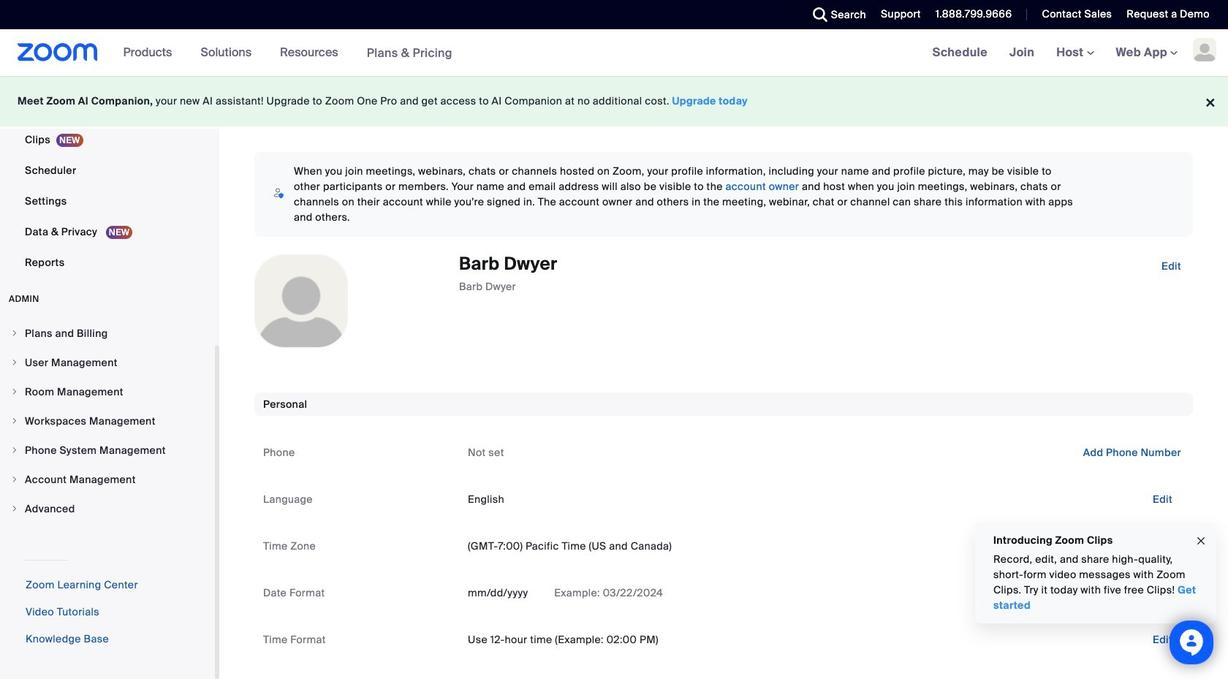 Task type: vqa. For each thing, say whether or not it's contained in the screenshot.
Close image
yes



Task type: describe. For each thing, give the bounding box(es) containing it.
6 menu item from the top
[[0, 466, 215, 494]]

7 menu item from the top
[[0, 495, 215, 523]]

admin menu menu
[[0, 320, 215, 524]]

right image for second menu item from the top
[[10, 358, 19, 367]]

right image for 5th menu item from the bottom
[[10, 388, 19, 396]]

right image for 1st menu item from the top of the admin menu menu
[[10, 329, 19, 338]]

user photo image
[[255, 255, 347, 347]]

right image for fourth menu item
[[10, 417, 19, 426]]

3 menu item from the top
[[0, 378, 215, 406]]

right image for fifth menu item from the top of the admin menu menu
[[10, 446, 19, 455]]

right image for second menu item from the bottom of the admin menu menu
[[10, 475, 19, 484]]



Task type: locate. For each thing, give the bounding box(es) containing it.
2 right image from the top
[[10, 475, 19, 484]]

4 menu item from the top
[[0, 407, 215, 435]]

banner
[[0, 29, 1229, 77]]

3 right image from the top
[[10, 505, 19, 513]]

1 vertical spatial right image
[[10, 475, 19, 484]]

2 menu item from the top
[[0, 349, 215, 377]]

1 right image from the top
[[10, 329, 19, 338]]

2 vertical spatial right image
[[10, 505, 19, 513]]

edit user photo image
[[290, 295, 313, 308]]

right image for 7th menu item
[[10, 505, 19, 513]]

3 right image from the top
[[10, 388, 19, 396]]

menu item
[[0, 320, 215, 347], [0, 349, 215, 377], [0, 378, 215, 406], [0, 407, 215, 435], [0, 437, 215, 464], [0, 466, 215, 494], [0, 495, 215, 523]]

close image
[[1196, 533, 1207, 550]]

1 right image from the top
[[10, 417, 19, 426]]

1 menu item from the top
[[0, 320, 215, 347]]

zoom logo image
[[18, 43, 98, 61]]

meetings navigation
[[922, 29, 1229, 77]]

right image
[[10, 329, 19, 338], [10, 358, 19, 367], [10, 388, 19, 396], [10, 446, 19, 455]]

personal menu menu
[[0, 0, 215, 279]]

right image
[[10, 417, 19, 426], [10, 475, 19, 484], [10, 505, 19, 513]]

0 vertical spatial right image
[[10, 417, 19, 426]]

5 menu item from the top
[[0, 437, 215, 464]]

profile picture image
[[1194, 38, 1217, 61]]

footer
[[0, 76, 1229, 127]]

product information navigation
[[112, 29, 464, 77]]

4 right image from the top
[[10, 446, 19, 455]]

2 right image from the top
[[10, 358, 19, 367]]



